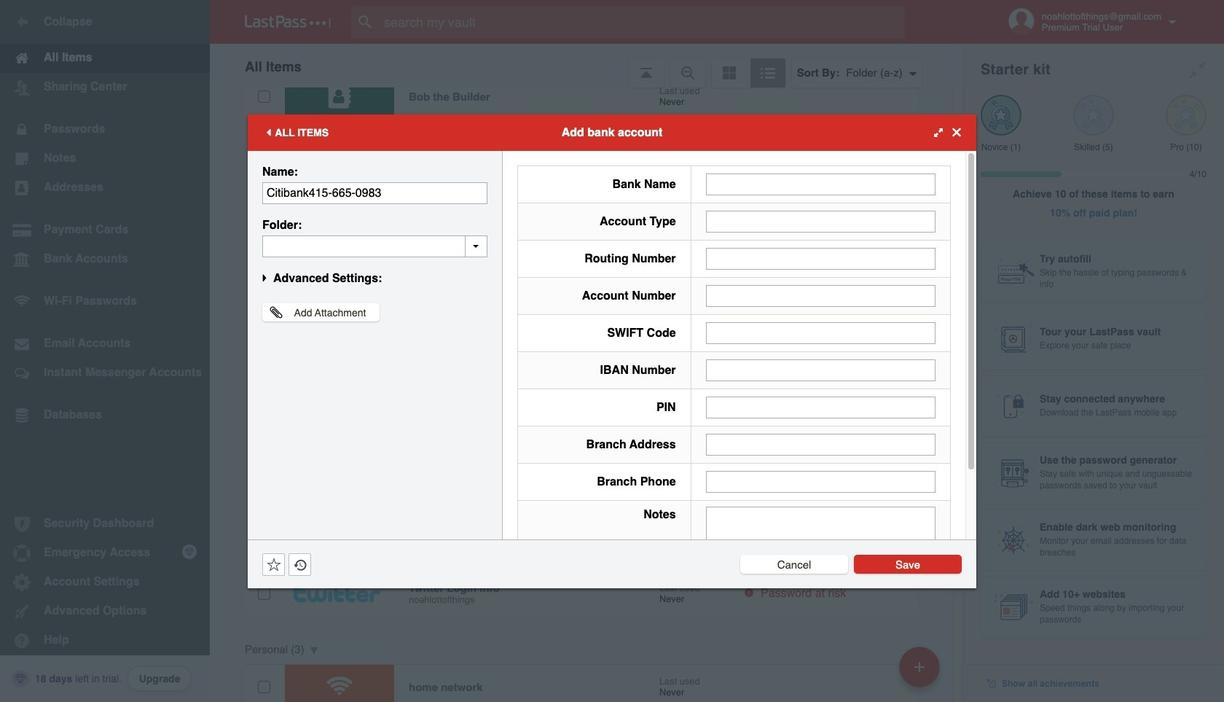 Task type: describe. For each thing, give the bounding box(es) containing it.
lastpass image
[[245, 15, 331, 28]]

Search search field
[[351, 6, 934, 38]]

new item navigation
[[895, 642, 949, 702]]

search my vault text field
[[351, 6, 934, 38]]



Task type: vqa. For each thing, say whether or not it's contained in the screenshot.
New item navigation
yes



Task type: locate. For each thing, give the bounding box(es) containing it.
vault options navigation
[[210, 44, 964, 87]]

dialog
[[248, 114, 977, 606]]

None text field
[[706, 173, 936, 195], [262, 235, 488, 257], [706, 322, 936, 344], [706, 359, 936, 381], [706, 471, 936, 492], [706, 506, 936, 597], [706, 173, 936, 195], [262, 235, 488, 257], [706, 322, 936, 344], [706, 359, 936, 381], [706, 471, 936, 492], [706, 506, 936, 597]]

new item image
[[915, 662, 925, 672]]

None text field
[[262, 182, 488, 204], [706, 210, 936, 232], [706, 248, 936, 269], [706, 285, 936, 307], [706, 396, 936, 418], [706, 433, 936, 455], [262, 182, 488, 204], [706, 210, 936, 232], [706, 248, 936, 269], [706, 285, 936, 307], [706, 396, 936, 418], [706, 433, 936, 455]]

main navigation navigation
[[0, 0, 210, 702]]



